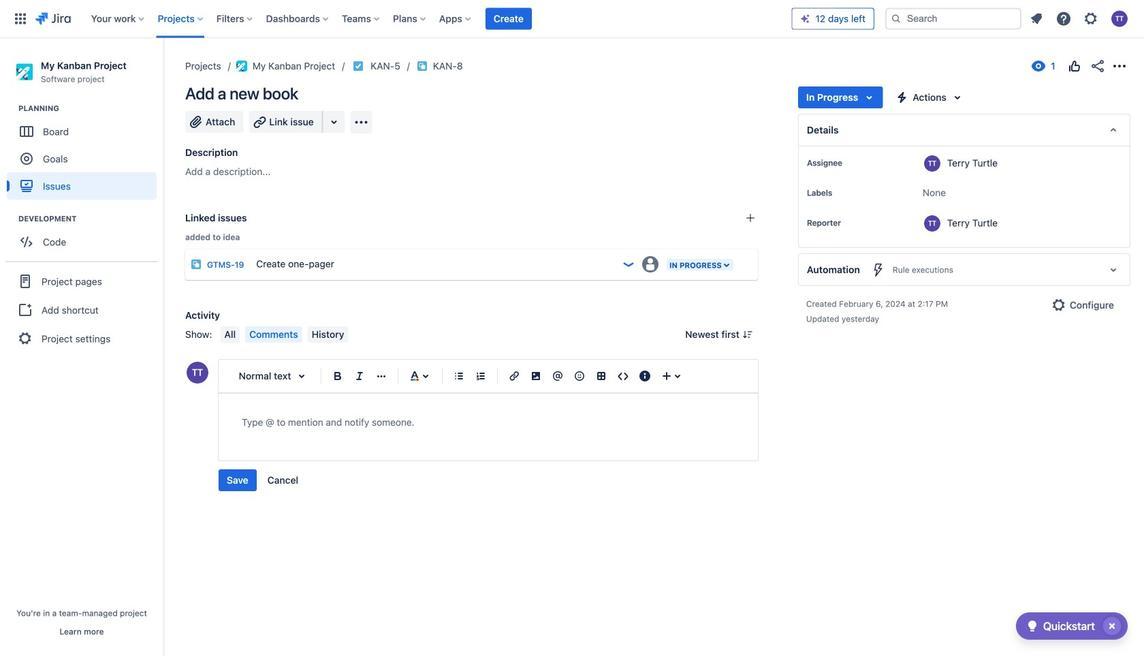 Task type: vqa. For each thing, say whether or not it's contained in the screenshot.
the Actions image
yes



Task type: describe. For each thing, give the bounding box(es) containing it.
numbered list ⌘⇧7 image
[[473, 368, 489, 384]]

automation element
[[799, 254, 1131, 286]]

assignee pin to top. only you can see pinned fields. image
[[846, 157, 857, 168]]

Search field
[[886, 8, 1022, 30]]

Comment - Main content area, start typing to enter text. text field
[[242, 414, 735, 431]]

help image
[[1056, 11, 1073, 27]]

vote options: no one has voted for this issue yet. image
[[1067, 58, 1084, 74]]

task image
[[353, 61, 364, 72]]

copy link to issue image
[[460, 60, 471, 71]]

settings image
[[1084, 11, 1100, 27]]

check image
[[1025, 618, 1041, 634]]

emoji image
[[572, 368, 588, 384]]

heading for development 'image'
[[18, 213, 163, 224]]

dismiss quickstart image
[[1102, 615, 1124, 637]]

notifications image
[[1029, 11, 1045, 27]]

actions image
[[1112, 58, 1128, 74]]

planning image
[[2, 100, 18, 117]]

more formatting image
[[373, 368, 390, 384]]

priority: low image
[[622, 258, 636, 271]]

details element
[[799, 114, 1131, 147]]

add app image
[[353, 114, 370, 130]]

search image
[[891, 13, 902, 24]]

goal image
[[20, 153, 33, 165]]

labels pin to top. only you can see pinned fields. image
[[836, 187, 846, 198]]

sidebar element
[[0, 38, 164, 656]]

primary element
[[8, 0, 792, 38]]



Task type: locate. For each thing, give the bounding box(es) containing it.
info panel image
[[637, 368, 654, 384]]

your profile and settings image
[[1112, 11, 1128, 27]]

1 vertical spatial more information about this user image
[[925, 215, 941, 232]]

2 more information about this user image from the top
[[925, 215, 941, 232]]

add image, video, or file image
[[528, 368, 544, 384]]

appswitcher icon image
[[12, 11, 29, 27]]

0 vertical spatial heading
[[18, 103, 163, 114]]

jira image
[[35, 11, 71, 27], [35, 11, 71, 27]]

more information about this user image for assignee pin to top. only you can see pinned fields. image
[[925, 155, 941, 172]]

heading
[[18, 103, 163, 114], [18, 213, 163, 224]]

2 heading from the top
[[18, 213, 163, 224]]

1 vertical spatial heading
[[18, 213, 163, 224]]

bullet list ⌘⇧8 image
[[451, 368, 467, 384]]

more information about this user image down details element
[[925, 155, 941, 172]]

link image
[[506, 368, 523, 384]]

subtask image
[[417, 61, 428, 72]]

link an issue image
[[745, 213, 756, 224]]

italic ⌘i image
[[352, 368, 368, 384]]

my kanban project image
[[236, 61, 247, 72]]

menu bar
[[218, 326, 351, 343]]

1 more information about this user image from the top
[[925, 155, 941, 172]]

mention image
[[550, 368, 566, 384]]

sidebar navigation image
[[149, 55, 179, 82]]

reporter pin to top. only you can see pinned fields. image
[[844, 217, 855, 228]]

more information about this user image for reporter pin to top. only you can see pinned fields. image
[[925, 215, 941, 232]]

link web pages and more image
[[326, 114, 343, 130]]

group
[[7, 103, 163, 204], [7, 213, 163, 260], [5, 261, 158, 358], [219, 470, 307, 491]]

0 vertical spatial more information about this user image
[[925, 155, 941, 172]]

table image
[[594, 368, 610, 384]]

bold ⌘b image
[[330, 368, 346, 384]]

code snippet image
[[615, 368, 632, 384]]

heading for planning image at top
[[18, 103, 163, 114]]

more information about this user image up automation element
[[925, 215, 941, 232]]

banner
[[0, 0, 1145, 38]]

development image
[[2, 211, 18, 227]]

1 heading from the top
[[18, 103, 163, 114]]

more information about this user image
[[925, 155, 941, 172], [925, 215, 941, 232]]

issue type: sub-task image
[[191, 259, 202, 270]]



